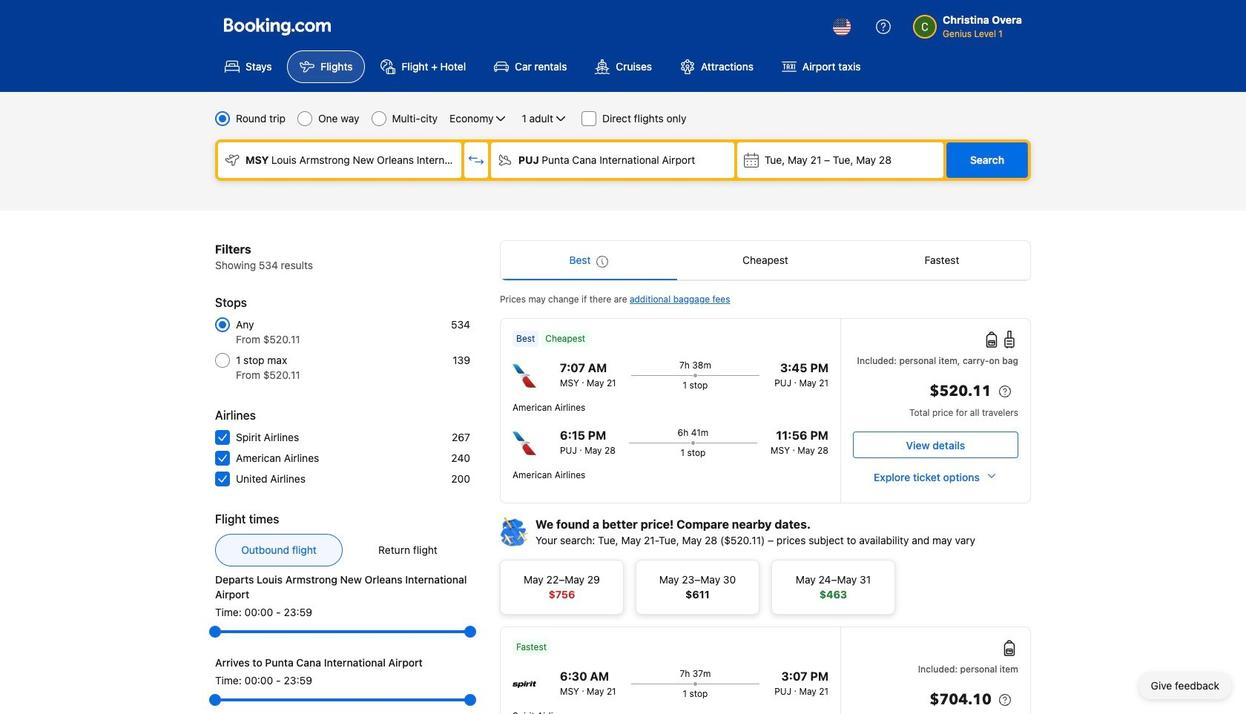 Task type: describe. For each thing, give the bounding box(es) containing it.
$520.11 region
[[853, 380, 1019, 407]]

1 horizontal spatial tab list
[[501, 241, 1031, 281]]

1 group from the top
[[215, 620, 470, 644]]

1 vertical spatial tab list
[[215, 534, 470, 568]]

best image
[[597, 256, 609, 268]]

2 group from the top
[[215, 689, 470, 712]]

your account menu christina overa genius level 1 element
[[914, 13, 1023, 41]]

$704.10 region
[[853, 689, 1019, 715]]



Task type: vqa. For each thing, say whether or not it's contained in the screenshot.
View details BUTTON corresponding to 13:58
no



Task type: locate. For each thing, give the bounding box(es) containing it.
flights homepage image
[[224, 18, 331, 36]]

1 vertical spatial group
[[215, 689, 470, 712]]

0 vertical spatial group
[[215, 620, 470, 644]]

group
[[215, 620, 470, 644], [215, 689, 470, 712]]

0 vertical spatial tab list
[[501, 241, 1031, 281]]

tab list
[[501, 241, 1031, 281], [215, 534, 470, 568]]

0 horizontal spatial tab list
[[215, 534, 470, 568]]

best image
[[597, 256, 609, 268]]



